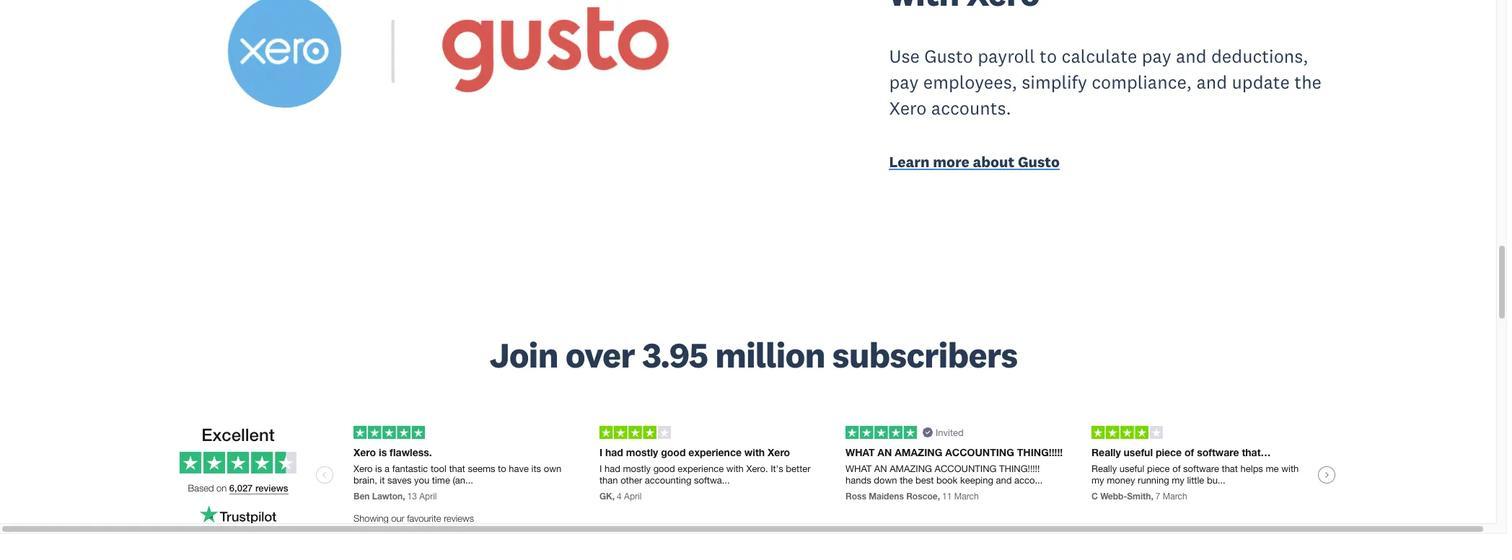 Task type: locate. For each thing, give the bounding box(es) containing it.
accounts.
[[931, 97, 1011, 120]]

pay down use
[[889, 71, 919, 94]]

1 vertical spatial pay
[[889, 71, 919, 94]]

learn
[[889, 152, 930, 172]]

update
[[1232, 71, 1290, 94]]

over
[[565, 333, 635, 377]]

learn more about gusto
[[889, 152, 1060, 172]]

use
[[889, 45, 920, 68]]

simplify
[[1022, 71, 1087, 94]]

subscribers
[[832, 333, 1018, 377]]

gusto right about
[[1018, 152, 1060, 172]]

payroll
[[978, 45, 1035, 68]]

and left update
[[1196, 71, 1227, 94]]

calculate
[[1062, 45, 1137, 68]]

and up compliance,
[[1176, 45, 1207, 68]]

and
[[1176, 45, 1207, 68], [1196, 71, 1227, 94]]

deductions,
[[1211, 45, 1308, 68]]

join over 3.95 million subscribers
[[490, 333, 1018, 377]]

1 horizontal spatial gusto
[[1018, 152, 1060, 172]]

pay
[[1142, 45, 1171, 68], [889, 71, 919, 94]]

1 horizontal spatial pay
[[1142, 45, 1171, 68]]

gusto
[[924, 45, 973, 68], [1018, 152, 1060, 172]]

gusto up employees,
[[924, 45, 973, 68]]

0 horizontal spatial gusto
[[924, 45, 973, 68]]

join
[[490, 333, 558, 377]]

0 vertical spatial and
[[1176, 45, 1207, 68]]

0 vertical spatial gusto
[[924, 45, 973, 68]]

pay up compliance,
[[1142, 45, 1171, 68]]

more
[[933, 152, 969, 172]]

1 vertical spatial and
[[1196, 71, 1227, 94]]

3.95
[[642, 333, 708, 377]]



Task type: describe. For each thing, give the bounding box(es) containing it.
million
[[715, 333, 825, 377]]

0 vertical spatial pay
[[1142, 45, 1171, 68]]

employees,
[[923, 71, 1017, 94]]

about
[[973, 152, 1014, 172]]

xero
[[889, 97, 927, 120]]

0 horizontal spatial pay
[[889, 71, 919, 94]]

gusto inside use gusto payroll to calculate pay and deductions, pay employees, simplify compliance, and update the xero accounts.
[[924, 45, 973, 68]]

learn more about gusto link
[[889, 152, 1341, 175]]

use gusto payroll to calculate pay and deductions, pay employees, simplify compliance, and update the xero accounts.
[[889, 45, 1322, 120]]

the
[[1295, 71, 1322, 94]]

xero and gusto brands image
[[166, 0, 738, 194]]

compliance,
[[1092, 71, 1192, 94]]

to
[[1040, 45, 1057, 68]]

1 vertical spatial gusto
[[1018, 152, 1060, 172]]



Task type: vqa. For each thing, say whether or not it's contained in the screenshot.
the "Join"
yes



